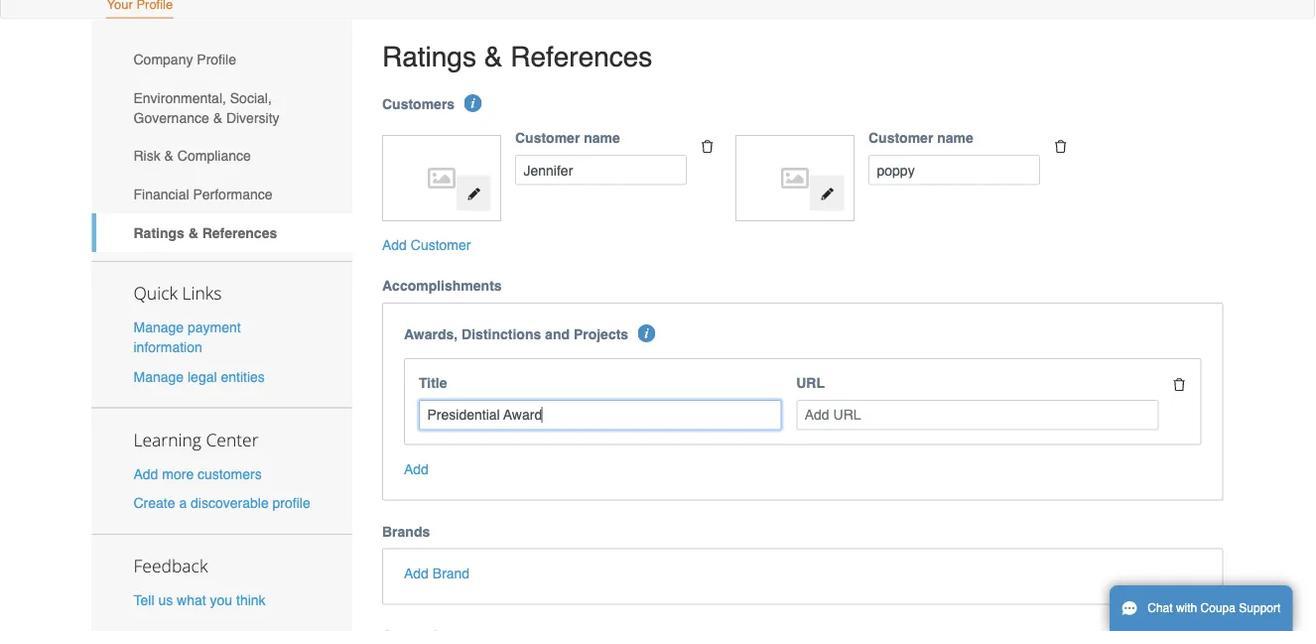 Task type: describe. For each thing, give the bounding box(es) containing it.
more
[[162, 466, 194, 482]]

1 vertical spatial ratings
[[134, 225, 185, 241]]

center
[[206, 428, 259, 451]]

customer for customer name text box
[[869, 130, 934, 146]]

coupa
[[1201, 602, 1236, 616]]

add customer
[[382, 237, 471, 253]]

chat
[[1148, 602, 1173, 616]]

information
[[134, 340, 202, 356]]

add more customers
[[134, 466, 262, 482]]

add more customers link
[[134, 466, 262, 482]]

environmental,
[[134, 90, 226, 106]]

support
[[1239, 602, 1281, 616]]

add for add brand
[[404, 565, 429, 581]]

diversity
[[226, 110, 280, 126]]

financial performance
[[134, 186, 273, 202]]

url
[[797, 375, 825, 391]]

0 vertical spatial ratings & references
[[382, 41, 653, 72]]

chat with coupa support
[[1148, 602, 1281, 616]]

add for add customer
[[382, 237, 407, 253]]

title
[[419, 375, 447, 391]]

1 horizontal spatial references
[[511, 41, 653, 72]]

risk
[[134, 148, 161, 164]]

awards,
[[404, 327, 458, 343]]

profile
[[197, 51, 236, 67]]

you
[[210, 593, 232, 608]]

create a discoverable profile
[[134, 495, 310, 511]]

projects
[[574, 327, 629, 343]]

chat with coupa support button
[[1110, 586, 1293, 631]]

performance
[[193, 186, 273, 202]]

logo image for customer name text box
[[746, 145, 845, 211]]

change image image for the logo related to customer name text box
[[820, 187, 834, 201]]

URL text field
[[797, 400, 1159, 430]]

quick links
[[134, 282, 222, 305]]

learning center
[[134, 428, 259, 451]]

customers
[[198, 466, 262, 482]]

manage payment information link
[[134, 320, 241, 356]]

& inside risk & compliance link
[[164, 148, 174, 164]]

discoverable
[[191, 495, 269, 511]]

manage legal entities
[[134, 369, 265, 385]]

name for customer name text field
[[584, 130, 620, 146]]

customer name for customer name text box
[[869, 130, 974, 146]]

social,
[[230, 90, 272, 106]]

add for add more customers
[[134, 466, 158, 482]]

us
[[158, 593, 173, 608]]

company profile link
[[92, 40, 352, 79]]

feedback
[[134, 554, 208, 578]]

financial
[[134, 186, 189, 202]]

create a discoverable profile link
[[134, 495, 310, 511]]

payment
[[188, 320, 241, 336]]

a
[[179, 495, 187, 511]]

governance
[[134, 110, 209, 126]]

compliance
[[178, 148, 251, 164]]

legal
[[188, 369, 217, 385]]

brands
[[382, 524, 430, 540]]



Task type: locate. For each thing, give the bounding box(es) containing it.
logo image for customer name text field
[[393, 145, 491, 211]]

learning
[[134, 428, 201, 451]]

logo image
[[393, 145, 491, 211], [746, 145, 845, 211]]

1 horizontal spatial ratings & references
[[382, 41, 653, 72]]

2 manage from the top
[[134, 369, 184, 385]]

customer up customer name text box
[[869, 130, 934, 146]]

brand
[[433, 565, 470, 581]]

0 horizontal spatial logo image
[[393, 145, 491, 211]]

customer up customer name text field
[[515, 130, 580, 146]]

1 name from the left
[[584, 130, 620, 146]]

ratings up customers
[[382, 41, 477, 72]]

&
[[484, 41, 503, 72], [213, 110, 222, 126], [164, 148, 174, 164], [188, 225, 198, 241]]

references
[[511, 41, 653, 72], [202, 225, 277, 241]]

& inside the ratings & references link
[[188, 225, 198, 241]]

add button
[[404, 459, 429, 479]]

0 horizontal spatial customer name
[[515, 130, 620, 146]]

manage payment information
[[134, 320, 241, 356]]

customer name for customer name text field
[[515, 130, 620, 146]]

manage down information
[[134, 369, 184, 385]]

company profile
[[134, 51, 236, 67]]

0 horizontal spatial references
[[202, 225, 277, 241]]

add customer button
[[382, 235, 471, 255]]

1 horizontal spatial logo image
[[746, 145, 845, 211]]

0 vertical spatial references
[[511, 41, 653, 72]]

2 horizontal spatial customer
[[869, 130, 934, 146]]

add up accomplishments
[[382, 237, 407, 253]]

risk & compliance
[[134, 148, 251, 164]]

manage inside the 'manage payment information'
[[134, 320, 184, 336]]

tell us what you think button
[[134, 591, 266, 610]]

add up brands
[[404, 461, 429, 477]]

customer name up customer name text box
[[869, 130, 974, 146]]

manage legal entities link
[[134, 369, 265, 385]]

customer inside add customer button
[[411, 237, 471, 253]]

0 vertical spatial ratings
[[382, 41, 477, 72]]

name for customer name text box
[[938, 130, 974, 146]]

ratings
[[382, 41, 477, 72], [134, 225, 185, 241]]

entities
[[221, 369, 265, 385]]

manage for manage payment information
[[134, 320, 184, 336]]

ratings & references link
[[92, 214, 352, 252]]

0 horizontal spatial name
[[584, 130, 620, 146]]

add
[[382, 237, 407, 253], [404, 461, 429, 477], [134, 466, 158, 482], [404, 565, 429, 581]]

1 vertical spatial ratings & references
[[134, 225, 277, 241]]

0 vertical spatial manage
[[134, 320, 184, 336]]

2 logo image from the left
[[746, 145, 845, 211]]

change image image
[[467, 187, 481, 201], [820, 187, 834, 201]]

customer up accomplishments
[[411, 237, 471, 253]]

2 customer name from the left
[[869, 130, 974, 146]]

1 logo image from the left
[[393, 145, 491, 211]]

customers
[[382, 96, 455, 112]]

add brand button
[[404, 563, 470, 583]]

add up create
[[134, 466, 158, 482]]

create
[[134, 495, 175, 511]]

think
[[236, 593, 266, 608]]

customer
[[515, 130, 580, 146], [869, 130, 934, 146], [411, 237, 471, 253]]

awards, distinctions and projects
[[404, 327, 629, 343]]

distinctions
[[462, 327, 541, 343]]

additional information image
[[638, 325, 656, 343]]

1 horizontal spatial ratings
[[382, 41, 477, 72]]

Customer name text field
[[869, 155, 1041, 185]]

ratings & references down financial performance at the top left of page
[[134, 225, 277, 241]]

what
[[177, 593, 206, 608]]

quick
[[134, 282, 178, 305]]

environmental, social, governance & diversity
[[134, 90, 280, 126]]

1 vertical spatial manage
[[134, 369, 184, 385]]

name up customer name text box
[[938, 130, 974, 146]]

1 vertical spatial references
[[202, 225, 277, 241]]

manage
[[134, 320, 184, 336], [134, 369, 184, 385]]

Title text field
[[419, 400, 782, 430]]

0 horizontal spatial customer
[[411, 237, 471, 253]]

& inside environmental, social, governance & diversity
[[213, 110, 222, 126]]

ratings down financial
[[134, 225, 185, 241]]

and
[[545, 327, 570, 343]]

tell
[[134, 593, 154, 608]]

name up customer name text field
[[584, 130, 620, 146]]

1 horizontal spatial customer name
[[869, 130, 974, 146]]

add inside add brand button
[[404, 565, 429, 581]]

profile
[[273, 495, 310, 511]]

manage for manage legal entities
[[134, 369, 184, 385]]

2 change image image from the left
[[820, 187, 834, 201]]

environmental, social, governance & diversity link
[[92, 79, 352, 137]]

manage up information
[[134, 320, 184, 336]]

risk & compliance link
[[92, 137, 352, 175]]

0 horizontal spatial ratings
[[134, 225, 185, 241]]

add left brand
[[404, 565, 429, 581]]

add brand
[[404, 565, 470, 581]]

2 name from the left
[[938, 130, 974, 146]]

name
[[584, 130, 620, 146], [938, 130, 974, 146]]

Customer name text field
[[515, 155, 687, 185]]

ratings & references up additional information icon
[[382, 41, 653, 72]]

financial performance link
[[92, 175, 352, 214]]

customer name
[[515, 130, 620, 146], [869, 130, 974, 146]]

customer name up customer name text field
[[515, 130, 620, 146]]

add inside add customer button
[[382, 237, 407, 253]]

links
[[182, 282, 222, 305]]

1 horizontal spatial customer
[[515, 130, 580, 146]]

company
[[134, 51, 193, 67]]

ratings & references
[[382, 41, 653, 72], [134, 225, 277, 241]]

add for add
[[404, 461, 429, 477]]

additional information image
[[464, 94, 482, 112]]

1 horizontal spatial name
[[938, 130, 974, 146]]

0 horizontal spatial change image image
[[467, 187, 481, 201]]

accomplishments
[[382, 278, 502, 294]]

tell us what you think
[[134, 593, 266, 608]]

1 manage from the top
[[134, 320, 184, 336]]

change image image for the logo associated with customer name text field
[[467, 187, 481, 201]]

1 change image image from the left
[[467, 187, 481, 201]]

1 horizontal spatial change image image
[[820, 187, 834, 201]]

0 horizontal spatial ratings & references
[[134, 225, 277, 241]]

with
[[1177, 602, 1198, 616]]

1 customer name from the left
[[515, 130, 620, 146]]

customer for customer name text field
[[515, 130, 580, 146]]



Task type: vqa. For each thing, say whether or not it's contained in the screenshot.
Edit on the top right of page
no



